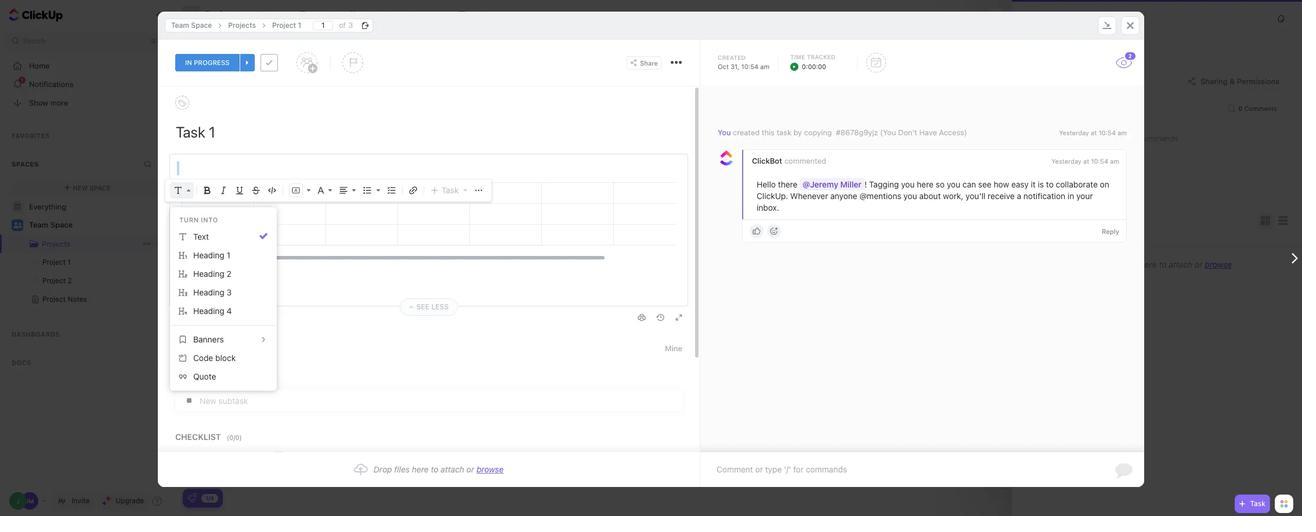 Task type: locate. For each thing, give the bounding box(es) containing it.
0 horizontal spatial browse
[[477, 464, 504, 474]]

in
[[185, 58, 192, 67], [1068, 191, 1075, 201]]

dropdown menu image
[[375, 184, 382, 197]]

new task
[[266, 280, 299, 288]]

browse
[[1205, 260, 1233, 269], [477, 464, 504, 474]]

do
[[190, 337, 204, 351]]

1
[[298, 21, 301, 29], [227, 250, 230, 260], [68, 258, 71, 266]]

don't
[[899, 128, 918, 137]]

team space inside sidebar navigation
[[29, 220, 73, 229]]

project 1 inside sidebar navigation
[[42, 258, 71, 266]]

attach inside to do dialog
[[441, 464, 464, 474]]

now
[[203, 313, 217, 322]]

projects up the search tasks... text box
[[228, 21, 256, 29]]

there
[[778, 180, 798, 189]]

notification
[[1024, 191, 1066, 201]]

0 vertical spatial in
[[185, 58, 192, 67]]

0 vertical spatial here
[[917, 180, 934, 189]]

2 vertical spatial here
[[412, 464, 429, 474]]

task
[[282, 72, 298, 80], [777, 128, 792, 137], [283, 280, 299, 288], [238, 349, 251, 356], [238, 444, 251, 452]]

(you
[[881, 128, 897, 137]]

closed
[[1247, 272, 1273, 280]]

0 comments
[[1239, 105, 1278, 112]]

files inside to do dialog
[[394, 464, 410, 474]]

task settings image
[[675, 61, 678, 64]]

you
[[902, 180, 915, 189], [947, 180, 961, 189], [904, 191, 918, 201]]

space inside task locations element
[[191, 21, 212, 29]]

3 for task 3
[[251, 425, 256, 434]]

a
[[1017, 191, 1022, 201]]

0 horizontal spatial team space
[[29, 220, 73, 229]]

0 horizontal spatial project 1
[[42, 258, 71, 266]]

1 horizontal spatial to
[[1047, 180, 1054, 189]]

+ new task right list info image on the left top of page
[[259, 72, 298, 80]]

projects
[[205, 9, 241, 20], [1075, 15, 1099, 22], [228, 21, 256, 29], [42, 239, 71, 248]]

0 horizontal spatial in
[[185, 58, 192, 67]]

0 vertical spatial project 1 link
[[266, 18, 307, 32]]

1 vertical spatial project 1 link
[[0, 253, 152, 272]]

0 vertical spatial drop
[[1102, 260, 1121, 269]]

heading 3 button
[[175, 283, 272, 302]]

mine
[[665, 344, 683, 353]]

drop files here to attach or browse for the leftmost browse link
[[374, 464, 504, 474]]

0 vertical spatial drop files here to attach or browse
[[1102, 260, 1233, 269]]

new task button
[[256, 278, 304, 290]]

0 horizontal spatial share
[[640, 59, 658, 66]]

share button
[[1254, 5, 1292, 24], [627, 56, 662, 69]]

1 horizontal spatial projects link
[[222, 18, 262, 32]]

0 horizontal spatial attach
[[441, 464, 464, 474]]

yesterday at 10:54 am up collaborate
[[1052, 157, 1120, 165]]

0 horizontal spatial at
[[1084, 157, 1090, 165]]

yesterday at 10:54 am
[[1060, 129, 1127, 136], [1052, 157, 1120, 165]]

you up work, on the right of the page
[[947, 180, 961, 189]]

drop files here to attach or browse
[[1102, 260, 1233, 269], [374, 464, 504, 474]]

0 vertical spatial browse link
[[1205, 260, 1233, 269]]

1 horizontal spatial 1
[[227, 250, 230, 260]]

1 horizontal spatial team space
[[171, 21, 212, 29]]

10:54 for commented
[[1092, 157, 1109, 165]]

tagging
[[870, 180, 899, 189]]

drop
[[1102, 260, 1121, 269], [374, 464, 392, 474]]

31,
[[731, 63, 740, 70]]

1 vertical spatial or
[[467, 464, 474, 474]]

1/4
[[206, 494, 214, 501]]

project
[[1107, 15, 1129, 22], [272, 21, 296, 29], [42, 258, 66, 266], [42, 276, 66, 285], [42, 295, 66, 304]]

1 horizontal spatial project 2
[[1107, 15, 1134, 22]]

&
[[1230, 76, 1236, 86]]

checklist
[[175, 432, 221, 442]]

or
[[1195, 260, 1203, 269], [467, 464, 474, 474]]

task
[[442, 185, 459, 195], [232, 403, 249, 412], [232, 425, 249, 434], [1251, 499, 1266, 508]]

you left about
[[904, 191, 918, 201]]

Edit task name text field
[[176, 122, 683, 142]]

space up 'search tasks...'
[[191, 21, 212, 29]]

search tasks...
[[194, 35, 243, 44]]

projects down everything
[[42, 239, 71, 248]]

project 1 up project notes
[[42, 258, 71, 266]]

1 vertical spatial to
[[1160, 260, 1167, 269]]

0 horizontal spatial team space link
[[29, 216, 164, 235]]

code block button
[[175, 349, 272, 367]]

0 vertical spatial to
[[1047, 180, 1054, 189]]

task history region
[[701, 87, 1145, 452]]

search up home
[[23, 37, 45, 45]]

calendar
[[361, 9, 395, 19]]

0 vertical spatial browse
[[1205, 260, 1233, 269]]

quote
[[193, 372, 216, 381]]

in down collaborate
[[1068, 191, 1075, 201]]

list info image
[[245, 72, 252, 79]]

1 vertical spatial browse
[[477, 464, 504, 474]]

0 vertical spatial + new task
[[259, 72, 298, 80]]

to do
[[175, 337, 204, 351]]

0 horizontal spatial share button
[[627, 56, 662, 69]]

+ down the checklist (0/0)
[[217, 444, 221, 452]]

2
[[1130, 15, 1134, 22], [1129, 53, 1133, 59], [251, 194, 256, 204], [227, 269, 232, 279], [68, 276, 72, 285], [251, 403, 256, 412]]

team space link inside task locations element
[[165, 18, 218, 32]]

0 vertical spatial attach
[[1169, 260, 1193, 269]]

10:54 inside created oct 31, 10:54 am
[[742, 63, 759, 70]]

2 inside the task 2 link
[[251, 403, 256, 412]]

home link
[[0, 56, 175, 75]]

at for clickbot commented
[[1084, 157, 1090, 165]]

1 vertical spatial drop
[[374, 464, 392, 474]]

0 horizontal spatial 1
[[68, 258, 71, 266]]

project 1 down the list
[[272, 21, 301, 29]]

1 vertical spatial here
[[1141, 260, 1157, 269]]

notes
[[68, 295, 87, 304]]

see
[[417, 302, 430, 311]]

2 horizontal spatial to
[[1160, 260, 1167, 269]]

onboarding checklist button element
[[188, 493, 197, 503]]

heading 1 button
[[175, 246, 272, 265]]

yesterday for clickbot commented
[[1052, 157, 1082, 165]]

work,
[[944, 191, 964, 201]]

0 horizontal spatial to
[[431, 464, 439, 474]]

0 horizontal spatial or
[[467, 464, 474, 474]]

task inside task 3 link
[[232, 425, 249, 434]]

0 vertical spatial project 2 link
[[1107, 15, 1134, 22]]

2 horizontal spatial team space link
[[1030, 15, 1067, 22]]

1 horizontal spatial project 1 link
[[266, 18, 307, 32]]

project 2 link up notes
[[0, 272, 152, 290]]

3 heading from the top
[[193, 287, 225, 297]]

1 vertical spatial project 2
[[42, 276, 72, 285]]

yesterday
[[1060, 129, 1090, 136], [1052, 157, 1082, 165]]

1 vertical spatial yesterday at 10:54 am
[[1052, 157, 1120, 165]]

‎task 2 link
[[229, 189, 951, 209]]

1 vertical spatial drop files here to attach or browse
[[374, 464, 504, 474]]

1 horizontal spatial team
[[171, 21, 189, 29]]

1 horizontal spatial files
[[1123, 260, 1138, 269]]

1 down text button
[[227, 250, 230, 260]]

easy
[[1012, 180, 1029, 189]]

3
[[349, 21, 353, 29], [159, 258, 163, 266], [159, 277, 163, 284], [227, 287, 232, 297], [251, 425, 256, 434]]

share button inside task details element
[[627, 56, 662, 69]]

task inside the task 2 link
[[232, 403, 249, 412]]

0:00:00
[[802, 63, 827, 70]]

space
[[1048, 15, 1067, 22], [191, 21, 212, 29], [90, 184, 111, 191], [50, 220, 73, 229]]

browse inside to do dialog
[[477, 464, 504, 474]]

progress
[[194, 58, 230, 67]]

1 horizontal spatial team space link
[[165, 18, 218, 32]]

1 vertical spatial 10:54
[[1099, 129, 1116, 136]]

1 horizontal spatial browse link
[[1205, 260, 1233, 269]]

1 heading from the top
[[193, 250, 225, 260]]

sharing & permissions link
[[1183, 74, 1285, 89]]

2 vertical spatial am
[[1111, 157, 1120, 165]]

0 vertical spatial project 1
[[272, 21, 301, 29]]

1 horizontal spatial search
[[194, 35, 217, 44]]

0 horizontal spatial team
[[29, 220, 48, 229]]

2 vertical spatial +
[[217, 444, 221, 452]]

search up in progress
[[194, 35, 217, 44]]

projects up 'search tasks...'
[[205, 9, 241, 20]]

new
[[265, 72, 280, 80], [73, 184, 88, 191], [266, 280, 281, 288], [223, 349, 236, 356], [223, 444, 236, 452], [202, 452, 218, 461]]

task inside button
[[283, 280, 299, 288]]

⌘k
[[150, 37, 161, 45]]

heading for heading 1
[[193, 250, 225, 260]]

here for topmost browse link
[[1141, 260, 1157, 269]]

team space inside task locations element
[[171, 21, 212, 29]]

@jeremy miller button
[[800, 178, 865, 191]]

share inside task details element
[[640, 59, 658, 66]]

2 inside dropdown button
[[1129, 53, 1133, 59]]

this
[[762, 128, 775, 137]]

1 horizontal spatial share
[[1269, 10, 1288, 19]]

2 horizontal spatial here
[[1141, 260, 1157, 269]]

2 vertical spatial 10:54
[[1092, 157, 1109, 165]]

team inside task locations element
[[171, 21, 189, 29]]

space left minimize task icon
[[1048, 15, 1067, 22]]

block
[[215, 353, 236, 363]]

new inside sidebar navigation
[[73, 184, 88, 191]]

3 right of
[[349, 21, 353, 29]]

am for commented
[[1111, 157, 1120, 165]]

to do dialog
[[158, 11, 1145, 492]]

code
[[193, 353, 213, 363]]

share
[[1269, 10, 1288, 19], [640, 59, 658, 66]]

task 3
[[232, 425, 256, 434]]

to inside ! tagging you here so you can see how easy it is to collaborate on clickup. whenever anyone @mentions you about work, you'll receive a notification in your inbox.
[[1047, 180, 1054, 189]]

0 vertical spatial share button
[[1254, 5, 1292, 24]]

project 2 up project notes
[[42, 276, 72, 285]]

board
[[311, 9, 334, 19]]

+ new task up 'quote' button
[[217, 349, 251, 356]]

projects link inside sidebar navigation
[[1, 235, 140, 253]]

receive
[[988, 191, 1015, 201]]

browse link
[[1205, 260, 1233, 269], [477, 464, 504, 474]]

3 inside task locations element
[[349, 21, 353, 29]]

1 vertical spatial share
[[640, 59, 658, 66]]

0 vertical spatial am
[[761, 63, 770, 70]]

project 1 inside task locations element
[[272, 21, 301, 29]]

0
[[1239, 105, 1243, 112]]

0 horizontal spatial files
[[394, 464, 410, 474]]

checklist
[[220, 452, 251, 461]]

project 1 link up notes
[[0, 253, 152, 272]]

project 2 up '2' dropdown button
[[1107, 15, 1134, 22]]

1 vertical spatial am
[[1118, 129, 1127, 136]]

projects link down everything link
[[1, 235, 140, 253]]

10:54
[[742, 63, 759, 70], [1099, 129, 1116, 136], [1092, 157, 1109, 165]]

project notes link
[[0, 290, 152, 309]]

3 up 4
[[227, 287, 232, 297]]

1 vertical spatial yesterday
[[1052, 157, 1082, 165]]

0 horizontal spatial project 1 link
[[0, 253, 152, 272]]

project 1 link left set task position in this list number field
[[266, 18, 307, 32]]

new inside task body element
[[202, 452, 218, 461]]

1 horizontal spatial browse
[[1205, 260, 1233, 269]]

1 horizontal spatial project 1
[[272, 21, 301, 29]]

1 vertical spatial in
[[1068, 191, 1075, 201]]

in inside ! tagging you here so you can see how easy it is to collaborate on clickup. whenever anyone @mentions you about work, you'll receive a notification in your inbox.
[[1068, 191, 1075, 201]]

1 horizontal spatial drop files here to attach or browse
[[1102, 260, 1233, 269]]

3 inside button
[[227, 287, 232, 297]]

0 horizontal spatial drop
[[374, 464, 392, 474]]

copying
[[804, 128, 832, 137]]

3 for of 3
[[349, 21, 353, 29]]

team inside sidebar navigation
[[29, 220, 48, 229]]

quote button
[[175, 367, 272, 386]]

+ new task down (0/0)
[[217, 444, 251, 452]]

+
[[259, 72, 263, 80], [217, 349, 221, 356], [217, 444, 221, 452]]

search inside sidebar navigation
[[23, 37, 45, 45]]

+ down banners
[[217, 349, 221, 356]]

0 horizontal spatial projects link
[[1, 235, 140, 253]]

0 vertical spatial or
[[1195, 260, 1203, 269]]

3 left heading 1
[[159, 258, 163, 266]]

yesterday at 10:54 am for you created this task by copying #8678g9yjz (you don't have access)
[[1060, 129, 1127, 136]]

0 vertical spatial 10:54
[[742, 63, 759, 70]]

+ new task
[[259, 72, 298, 80], [217, 349, 251, 356], [217, 444, 251, 452]]

or inside to do dialog
[[467, 464, 474, 474]]

0 horizontal spatial project 2
[[42, 276, 72, 285]]

yesterday at 10:54 am up on
[[1060, 129, 1127, 136]]

project 2 link up '2' dropdown button
[[1107, 15, 1134, 22]]

0:00:00 button
[[791, 62, 843, 71]]

1 vertical spatial files
[[394, 464, 410, 474]]

1 horizontal spatial or
[[1195, 260, 1203, 269]]

turn into
[[179, 216, 218, 224]]

task inside region
[[777, 128, 792, 137]]

minimize task image
[[1103, 21, 1112, 29]]

1 vertical spatial share button
[[627, 56, 662, 69]]

1 right list link at left top
[[298, 21, 301, 29]]

user friends image
[[13, 222, 22, 229]]

heading 2 button
[[175, 265, 272, 283]]

1 horizontal spatial here
[[917, 180, 934, 189]]

4 heading from the top
[[193, 306, 225, 316]]

set priority element
[[342, 52, 363, 73]]

0 horizontal spatial search
[[23, 37, 45, 45]]

@jeremy
[[803, 180, 839, 189]]

projects link up tasks...
[[222, 18, 262, 32]]

0 horizontal spatial drop files here to attach or browse
[[374, 464, 504, 474]]

10:54 for created
[[1099, 129, 1116, 136]]

1 vertical spatial at
[[1084, 157, 1090, 165]]

in left progress in the top of the page
[[185, 58, 192, 67]]

1 inside task locations element
[[298, 21, 301, 29]]

2 heading from the top
[[193, 269, 225, 279]]

projects link left minimize task icon
[[1075, 15, 1099, 22]]

here inside ! tagging you here so you can see how easy it is to collaborate on clickup. whenever anyone @mentions you about work, you'll receive a notification in your inbox.
[[917, 180, 934, 189]]

your
[[1077, 191, 1094, 201]]

0 vertical spatial yesterday
[[1060, 129, 1090, 136]]

here
[[917, 180, 934, 189], [1141, 260, 1157, 269], [412, 464, 429, 474]]

1 up project notes
[[68, 258, 71, 266]]

0 horizontal spatial here
[[412, 464, 429, 474]]

2 vertical spatial to
[[431, 464, 439, 474]]

+ right list info image on the left top of page
[[259, 72, 263, 80]]

1 vertical spatial project 1
[[42, 258, 71, 266]]

everything link
[[0, 197, 175, 216]]

yesterday at 10:54 am for clickbot commented
[[1052, 157, 1120, 165]]

project 2
[[1107, 15, 1134, 22], [42, 276, 72, 285]]

1 vertical spatial attach
[[441, 464, 464, 474]]

0 vertical spatial yesterday at 10:54 am
[[1060, 129, 1127, 136]]

drop files here to attach or browse inside to do dialog
[[374, 464, 504, 474]]

3 right (0/0)
[[251, 425, 256, 434]]

show
[[29, 98, 48, 107]]

hide closed
[[1231, 272, 1273, 280]]

see
[[979, 180, 992, 189]]

1 vertical spatial browse link
[[477, 464, 504, 474]]

1 horizontal spatial in
[[1068, 191, 1075, 201]]

1 horizontal spatial at
[[1091, 129, 1097, 136]]



Task type: describe. For each thing, give the bounding box(es) containing it.
projects left minimize task icon
[[1075, 15, 1099, 22]]

task locations element
[[158, 11, 1145, 39]]

home
[[29, 61, 50, 70]]

oct
[[718, 63, 729, 70]]

heading 4
[[193, 306, 232, 316]]

#8678g9yjz
[[836, 128, 879, 137]]

search for search
[[23, 37, 45, 45]]

text button
[[175, 228, 272, 246]]

collaborate
[[1056, 180, 1098, 189]]

comments
[[1245, 105, 1278, 112]]

clickbot commented
[[752, 156, 827, 166]]

projects link inside task locations element
[[222, 18, 262, 32]]

0 vertical spatial share
[[1269, 10, 1288, 19]]

favorites
[[12, 132, 50, 139]]

list link
[[271, 0, 289, 29]]

reply
[[1103, 227, 1120, 235]]

(0/0)
[[227, 433, 242, 441]]

3 for heading 3
[[227, 287, 232, 297]]

team space link inside sidebar navigation
[[29, 216, 164, 235]]

code block
[[193, 353, 236, 363]]

by
[[794, 128, 802, 137]]

projects inside projects button
[[205, 9, 241, 20]]

how
[[994, 180, 1010, 189]]

0 vertical spatial files
[[1123, 260, 1138, 269]]

1 vertical spatial + new task
[[217, 349, 251, 356]]

into
[[201, 216, 218, 224]]

4
[[227, 306, 232, 316]]

in inside dropdown button
[[185, 58, 192, 67]]

search for search tasks...
[[194, 35, 217, 44]]

2 horizontal spatial team space
[[1030, 15, 1067, 22]]

sidebar navigation
[[0, 0, 175, 516]]

created
[[718, 54, 746, 61]]

created
[[733, 128, 760, 137]]

tasks...
[[219, 35, 243, 44]]

more
[[50, 98, 68, 107]]

time tracked
[[791, 53, 836, 60]]

am inside created oct 31, 10:54 am
[[761, 63, 770, 70]]

Search tasks... text field
[[194, 31, 291, 48]]

permissions
[[1238, 76, 1280, 86]]

you'll
[[966, 191, 986, 201]]

list
[[271, 9, 285, 19]]

inbox.
[[757, 203, 780, 213]]

task body element
[[158, 87, 758, 492]]

mine link
[[665, 338, 683, 358]]

so
[[936, 180, 945, 189]]

heading for heading 3
[[193, 287, 225, 297]]

heading 2
[[193, 269, 232, 279]]

drop inside to do dialog
[[374, 464, 392, 474]]

set priority image
[[342, 52, 363, 73]]

you created this task by copying #8678g9yjz (you don't have access)
[[718, 128, 968, 137]]

! tagging you here so you can see how easy it is to collaborate on clickup. whenever anyone @mentions you about work, you'll receive a notification in your inbox.
[[757, 180, 1112, 213]]

2 inside heading 2 button
[[227, 269, 232, 279]]

heading for heading 2
[[193, 269, 225, 279]]

1 horizontal spatial attach
[[1169, 260, 1193, 269]]

drop files here to attach or browse for topmost browse link
[[1102, 260, 1233, 269]]

heading 4 button
[[175, 302, 272, 320]]

access)
[[940, 128, 968, 137]]

about
[[920, 191, 941, 201]]

task inside task body element
[[442, 185, 459, 195]]

1 horizontal spatial drop
[[1102, 260, 1121, 269]]

subtasks
[[175, 376, 210, 383]]

team space for "team space" link in sidebar navigation
[[29, 220, 73, 229]]

have
[[920, 128, 938, 137]]

hide
[[1231, 272, 1246, 280]]

of
[[339, 21, 346, 29]]

0 vertical spatial project 2
[[1107, 15, 1134, 22]]

hello
[[757, 180, 776, 189]]

table link
[[470, 0, 495, 29]]

team space for "team space" link in task locations element
[[171, 21, 212, 29]]

heading for heading 4
[[193, 306, 225, 316]]

banners button
[[175, 330, 272, 349]]

to
[[175, 337, 187, 351]]

you
[[718, 128, 731, 137]]

task 2 link
[[229, 397, 951, 417]]

hide closed button
[[1219, 270, 1276, 282]]

miller
[[841, 180, 862, 189]]

sharing
[[1201, 76, 1228, 86]]

heading 3
[[193, 287, 232, 297]]

table
[[470, 9, 491, 19]]

new checklist item
[[202, 452, 268, 461]]

favorites button
[[0, 121, 175, 149]]

project 2 inside sidebar navigation
[[42, 276, 72, 285]]

dropdown menu image
[[474, 186, 483, 195]]

2 horizontal spatial team
[[1030, 15, 1046, 22]]

1 vertical spatial +
[[217, 349, 221, 356]]

3 left heading 2
[[159, 277, 163, 284]]

space down everything
[[50, 220, 73, 229]]

1 horizontal spatial project 2 link
[[1107, 15, 1134, 22]]

project inside task locations element
[[272, 21, 296, 29]]

whenever
[[791, 191, 829, 201]]

board link
[[311, 0, 339, 29]]

New subtask text field
[[200, 390, 682, 411]]

upgrade link
[[98, 493, 149, 509]]

clickbot
[[752, 156, 783, 166]]

0 vertical spatial +
[[259, 72, 263, 80]]

turn
[[179, 216, 199, 224]]

1 vertical spatial project 2 link
[[0, 272, 152, 290]]

2 vertical spatial + new task
[[217, 444, 251, 452]]

1 inside button
[[227, 250, 230, 260]]

task details element
[[158, 39, 1145, 87]]

2 inside ‎task 2 link
[[251, 194, 256, 204]]

projects inside task locations element
[[228, 21, 256, 29]]

saved
[[181, 313, 201, 322]]

docs
[[12, 359, 31, 366]]

saved now
[[181, 313, 217, 322]]

yesterday for you created this task by copying #8678g9yjz (you don't have access)
[[1060, 129, 1090, 136]]

space up everything link
[[90, 184, 111, 191]]

in progress
[[185, 58, 230, 67]]

here for the leftmost browse link
[[412, 464, 429, 474]]

0 horizontal spatial browse link
[[477, 464, 504, 474]]

clickup.
[[757, 191, 788, 201]]

you right tagging
[[902, 180, 915, 189]]

‎task 2
[[232, 194, 256, 204]]

in progress button
[[175, 54, 240, 71]]

is
[[1038, 180, 1045, 189]]

task 2
[[232, 403, 256, 412]]

projects inside sidebar navigation
[[42, 239, 71, 248]]

@mentions
[[860, 191, 902, 201]]

of 3
[[339, 21, 353, 29]]

am for created
[[1118, 129, 1127, 136]]

2 horizontal spatial projects link
[[1075, 15, 1099, 22]]

gantt link
[[422, 0, 448, 29]]

can
[[963, 180, 977, 189]]

Set task position in this List number field
[[313, 21, 333, 30]]

1 inside sidebar navigation
[[68, 258, 71, 266]]

time
[[791, 53, 806, 60]]

!
[[865, 180, 867, 189]]

2 inside sidebar navigation
[[68, 276, 72, 285]]

invite
[[72, 496, 90, 505]]

task 3 link
[[229, 419, 951, 439]]

at for you created this task by copying #8678g9yjz (you don't have access)
[[1091, 129, 1097, 136]]

gantt
[[422, 9, 443, 19]]

banners
[[193, 334, 224, 344]]

sharing & permissions
[[1201, 76, 1280, 86]]

1 horizontal spatial share button
[[1254, 5, 1292, 24]]

onboarding checklist button image
[[188, 493, 197, 503]]

new inside button
[[266, 280, 281, 288]]

upgrade
[[116, 496, 144, 505]]



Task type: vqa. For each thing, say whether or not it's contained in the screenshot.
Heading 3 heading
yes



